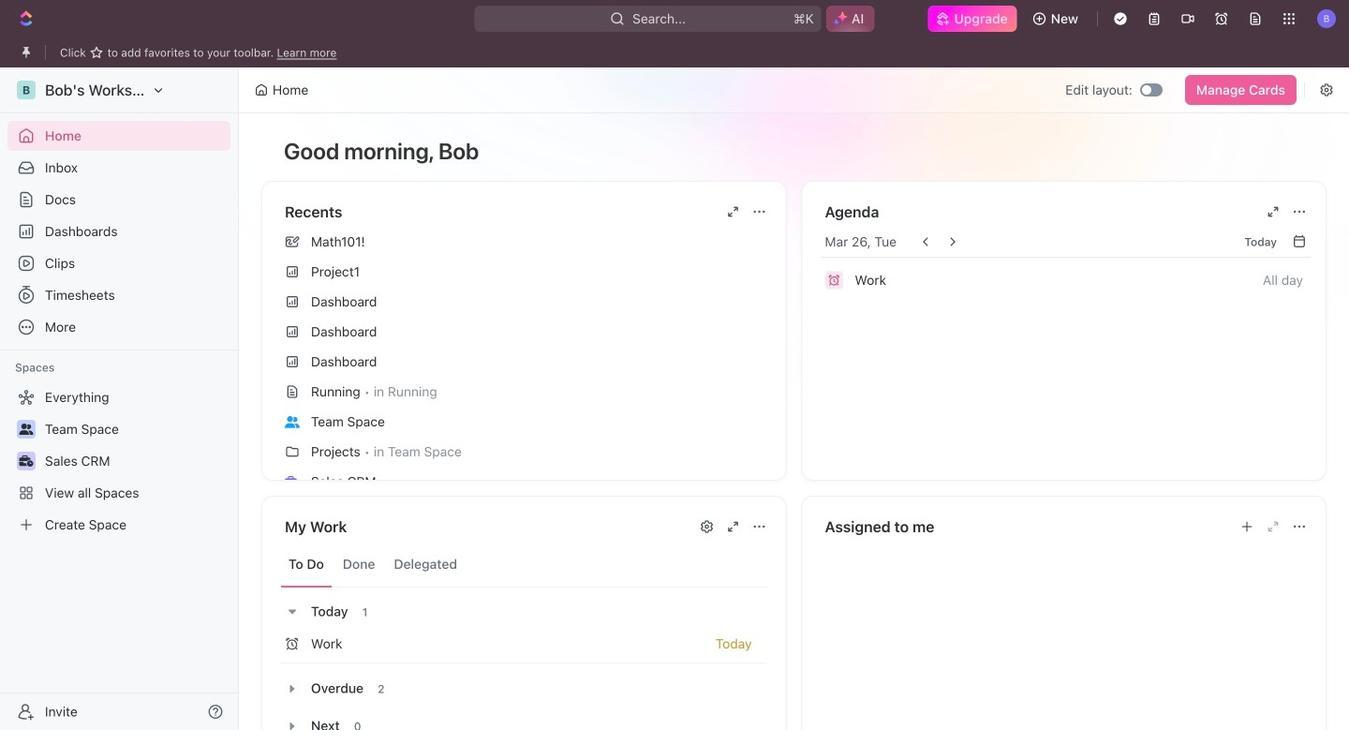 Task type: vqa. For each thing, say whether or not it's contained in the screenshot.
Policy
no



Task type: locate. For each thing, give the bounding box(es) containing it.
user group image
[[285, 416, 300, 428], [19, 424, 33, 435]]

tree
[[7, 382, 231, 540]]

1 horizontal spatial user group image
[[285, 416, 300, 428]]

tab list
[[281, 542, 767, 588]]

user group image up business time icon
[[19, 424, 33, 435]]

0 horizontal spatial user group image
[[19, 424, 33, 435]]

tree inside sidebar navigation
[[7, 382, 231, 540]]

user group image up business time image
[[285, 416, 300, 428]]



Task type: describe. For each thing, give the bounding box(es) containing it.
sidebar navigation
[[0, 67, 243, 730]]

bob's workspace, , element
[[17, 81, 36, 99]]

business time image
[[19, 456, 33, 467]]

business time image
[[285, 476, 300, 488]]



